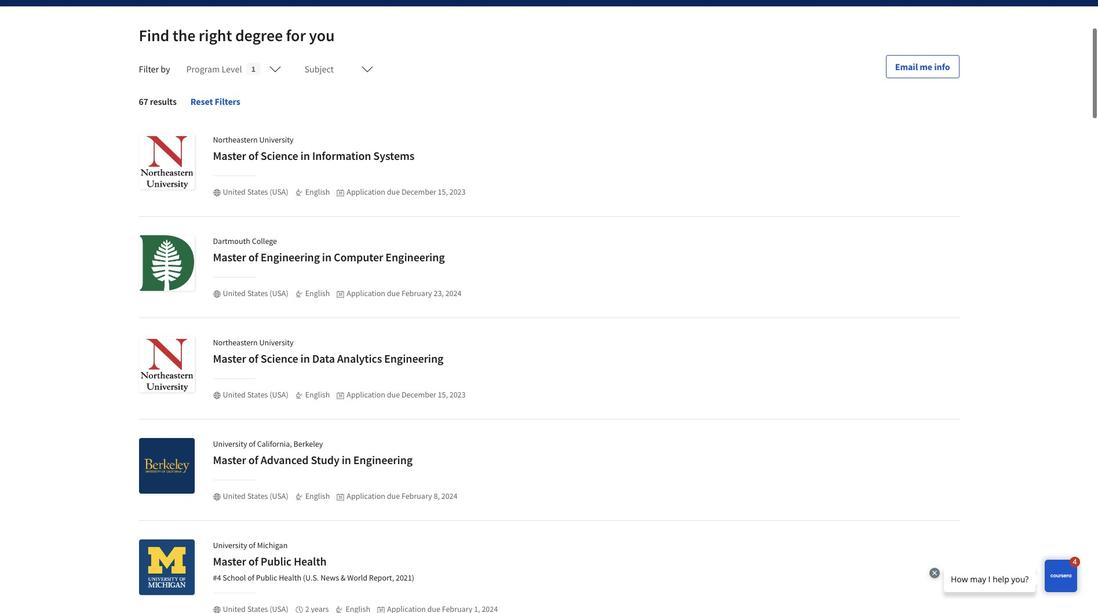 Task type: vqa. For each thing, say whether or not it's contained in the screenshot.
4th module
no



Task type: describe. For each thing, give the bounding box(es) containing it.
1 vertical spatial public
[[256, 573, 277, 583]]

subject button
[[298, 55, 380, 83]]

northeastern university image for master of science in data analytics engineering
[[139, 337, 195, 393]]

united states (usa) for master of engineering in computer engineering
[[223, 288, 289, 299]]

december for master of science in data analytics engineering
[[402, 390, 436, 400]]

in for information
[[301, 148, 310, 163]]

united for master of advanced study in engineering
[[223, 491, 246, 502]]

information
[[312, 148, 371, 163]]

english for data
[[305, 390, 330, 400]]

engineering inside 'northeastern university master of science in data analytics engineering'
[[384, 351, 444, 366]]

results
[[150, 96, 177, 107]]

0 vertical spatial public
[[261, 554, 292, 569]]

the
[[173, 25, 196, 46]]

me
[[920, 61, 933, 72]]

united for master of engineering in computer engineering
[[223, 288, 246, 299]]

university of michigan master of public health #4 school of public health (u.s. news & world report, 2021)
[[213, 540, 415, 583]]

subject
[[305, 63, 334, 75]]

university inside 'university of michigan master of public health #4 school of public health (u.s. news & world report, 2021)'
[[213, 540, 247, 551]]

(usa) for data
[[270, 390, 289, 400]]

master for master of science in information systems
[[213, 148, 246, 163]]

university of california, berkeley image
[[139, 438, 195, 494]]

dartmouth college master of engineering in computer engineering
[[213, 236, 445, 264]]

8,
[[434, 491, 440, 502]]

application for study
[[347, 491, 386, 502]]

dartmouth
[[213, 236, 250, 246]]

berkeley
[[294, 439, 323, 449]]

master for master of science in data analytics engineering
[[213, 351, 246, 366]]

english for computer
[[305, 288, 330, 299]]

#4
[[213, 573, 221, 583]]

email me info
[[896, 61, 951, 72]]

master inside 'university of michigan master of public health #4 school of public health (u.s. news & world report, 2021)'
[[213, 554, 246, 569]]

of inside northeastern university master of science in information systems
[[249, 148, 258, 163]]

united for master of science in data analytics engineering
[[223, 390, 246, 400]]

you
[[309, 25, 335, 46]]

science for information
[[261, 148, 298, 163]]

analytics
[[337, 351, 382, 366]]

reset filters button
[[181, 88, 250, 115]]

of inside 'northeastern university master of science in data analytics engineering'
[[249, 351, 258, 366]]

program
[[186, 63, 220, 75]]

in for computer
[[322, 250, 332, 264]]

of inside dartmouth college master of engineering in computer engineering
[[249, 250, 258, 264]]

states for master of advanced study in engineering
[[247, 491, 268, 502]]

english for advanced
[[305, 491, 330, 502]]

application due february 23, 2024
[[347, 288, 462, 299]]

california,
[[257, 439, 292, 449]]

college
[[252, 236, 277, 246]]

systems
[[374, 148, 415, 163]]

level
[[222, 63, 242, 75]]

application for analytics
[[347, 390, 386, 400]]

northeastern for master of science in information systems
[[213, 135, 258, 145]]

email
[[896, 61, 919, 72]]

23,
[[434, 288, 444, 299]]

northeastern university image for master of science in information systems
[[139, 134, 195, 190]]

northeastern university master of science in information systems
[[213, 135, 415, 163]]

right
[[199, 25, 232, 46]]

english for information
[[305, 187, 330, 197]]

december for master of science in information systems
[[402, 187, 436, 197]]

science for data
[[261, 351, 298, 366]]

application due february 8, 2024
[[347, 491, 458, 502]]

master for master of engineering in computer engineering
[[213, 250, 246, 264]]

due for analytics
[[387, 390, 400, 400]]

university inside northeastern university master of science in information systems
[[260, 135, 294, 145]]

engineering down "college"
[[261, 250, 320, 264]]

application due december 15, 2023 for systems
[[347, 187, 466, 197]]

school
[[223, 573, 246, 583]]

states for master of engineering in computer engineering
[[247, 288, 268, 299]]

university inside 'northeastern university master of science in data analytics engineering'
[[260, 337, 294, 348]]

michigan
[[257, 540, 288, 551]]

filter
[[139, 63, 159, 75]]

15, for master of science in information systems
[[438, 187, 448, 197]]

engineering up the application due february 23, 2024
[[386, 250, 445, 264]]

states for master of science in information systems
[[247, 187, 268, 197]]



Task type: locate. For each thing, give the bounding box(es) containing it.
4 (usa) from the top
[[270, 491, 289, 502]]

1 2023 from the top
[[450, 187, 466, 197]]

2 northeastern university image from the top
[[139, 337, 195, 393]]

northeastern for master of science in data analytics engineering
[[213, 337, 258, 348]]

2024 for master of engineering in computer engineering
[[446, 288, 462, 299]]

reset
[[191, 96, 213, 107]]

2 master from the top
[[213, 250, 246, 264]]

0 vertical spatial 2024
[[446, 288, 462, 299]]

science inside 'northeastern university master of science in data analytics engineering'
[[261, 351, 298, 366]]

university inside university of california, berkeley master of advanced study in engineering
[[213, 439, 247, 449]]

2 states from the top
[[247, 288, 268, 299]]

2 northeastern from the top
[[213, 337, 258, 348]]

states up "college"
[[247, 187, 268, 197]]

united states (usa)
[[223, 187, 289, 197], [223, 288, 289, 299], [223, 390, 289, 400], [223, 491, 289, 502]]

1 vertical spatial 2024
[[442, 491, 458, 502]]

1 15, from the top
[[438, 187, 448, 197]]

application for systems
[[347, 187, 386, 197]]

2024 right 8,
[[442, 491, 458, 502]]

2024 right the 23,
[[446, 288, 462, 299]]

2 december from the top
[[402, 390, 436, 400]]

3 (usa) from the top
[[270, 390, 289, 400]]

health up (u.s.
[[294, 554, 327, 569]]

world
[[347, 573, 368, 583]]

find the right degree for you
[[139, 25, 335, 46]]

report,
[[369, 573, 394, 583]]

united states (usa) down "college"
[[223, 288, 289, 299]]

february left 8,
[[402, 491, 432, 502]]

3 united states (usa) from the top
[[223, 390, 289, 400]]

public down michigan
[[261, 554, 292, 569]]

engineering inside university of california, berkeley master of advanced study in engineering
[[354, 453, 413, 467]]

0 vertical spatial december
[[402, 187, 436, 197]]

1 application from the top
[[347, 187, 386, 197]]

due for engineering
[[387, 288, 400, 299]]

data
[[312, 351, 335, 366]]

due for systems
[[387, 187, 400, 197]]

2 15, from the top
[[438, 390, 448, 400]]

due
[[387, 187, 400, 197], [387, 288, 400, 299], [387, 390, 400, 400], [387, 491, 400, 502]]

united states (usa) for master of science in information systems
[[223, 187, 289, 197]]

public right school
[[256, 573, 277, 583]]

2 2023 from the top
[[450, 390, 466, 400]]

1 english from the top
[[305, 187, 330, 197]]

university of michigan image
[[139, 540, 195, 596]]

find
[[139, 25, 169, 46]]

2 application from the top
[[347, 288, 386, 299]]

1 due from the top
[[387, 187, 400, 197]]

february for master of advanced study in engineering
[[402, 491, 432, 502]]

4 master from the top
[[213, 453, 246, 467]]

application
[[347, 187, 386, 197], [347, 288, 386, 299], [347, 390, 386, 400], [347, 491, 386, 502]]

news
[[321, 573, 339, 583]]

engineering right analytics on the left of the page
[[384, 351, 444, 366]]

2023 for master of science in data analytics engineering
[[450, 390, 466, 400]]

(usa) up "college"
[[270, 187, 289, 197]]

master inside dartmouth college master of engineering in computer engineering
[[213, 250, 246, 264]]

in
[[301, 148, 310, 163], [322, 250, 332, 264], [301, 351, 310, 366], [342, 453, 351, 467]]

1 united from the top
[[223, 187, 246, 197]]

february left the 23,
[[402, 288, 432, 299]]

in inside northeastern university master of science in information systems
[[301, 148, 310, 163]]

in right study
[[342, 453, 351, 467]]

english down dartmouth college master of engineering in computer engineering
[[305, 288, 330, 299]]

0 vertical spatial february
[[402, 288, 432, 299]]

15,
[[438, 187, 448, 197], [438, 390, 448, 400]]

1 master from the top
[[213, 148, 246, 163]]

3 due from the top
[[387, 390, 400, 400]]

0 vertical spatial 15,
[[438, 187, 448, 197]]

2 united states (usa) from the top
[[223, 288, 289, 299]]

program level
[[186, 63, 242, 75]]

northeastern university image
[[139, 134, 195, 190], [139, 337, 195, 393]]

filter by
[[139, 63, 170, 75]]

2024
[[446, 288, 462, 299], [442, 491, 458, 502]]

3 states from the top
[[247, 390, 268, 400]]

3 application from the top
[[347, 390, 386, 400]]

by
[[161, 63, 170, 75]]

states for master of science in data analytics engineering
[[247, 390, 268, 400]]

english down data
[[305, 390, 330, 400]]

in inside university of california, berkeley master of advanced study in engineering
[[342, 453, 351, 467]]

5 master from the top
[[213, 554, 246, 569]]

northeastern inside 'northeastern university master of science in data analytics engineering'
[[213, 337, 258, 348]]

february for master of engineering in computer engineering
[[402, 288, 432, 299]]

2 english from the top
[[305, 288, 330, 299]]

english down study
[[305, 491, 330, 502]]

states down "college"
[[247, 288, 268, 299]]

2024 for master of advanced study in engineering
[[442, 491, 458, 502]]

info
[[935, 61, 951, 72]]

4 states from the top
[[247, 491, 268, 502]]

67
[[139, 96, 148, 107]]

1 december from the top
[[402, 187, 436, 197]]

1 vertical spatial northeastern university image
[[139, 337, 195, 393]]

2 science from the top
[[261, 351, 298, 366]]

due for study
[[387, 491, 400, 502]]

1 vertical spatial december
[[402, 390, 436, 400]]

1 vertical spatial february
[[402, 491, 432, 502]]

application for engineering
[[347, 288, 386, 299]]

computer
[[334, 250, 384, 264]]

engineering
[[261, 250, 320, 264], [386, 250, 445, 264], [384, 351, 444, 366], [354, 453, 413, 467]]

states
[[247, 187, 268, 197], [247, 288, 268, 299], [247, 390, 268, 400], [247, 491, 268, 502]]

public
[[261, 554, 292, 569], [256, 573, 277, 583]]

1 vertical spatial 2023
[[450, 390, 466, 400]]

1 vertical spatial 15,
[[438, 390, 448, 400]]

4 united from the top
[[223, 491, 246, 502]]

northeastern university master of science in data analytics engineering
[[213, 337, 444, 366]]

4 english from the top
[[305, 491, 330, 502]]

science inside northeastern university master of science in information systems
[[261, 148, 298, 163]]

united states (usa) up "college"
[[223, 187, 289, 197]]

advanced
[[261, 453, 309, 467]]

2 united from the top
[[223, 288, 246, 299]]

(usa) for information
[[270, 187, 289, 197]]

application due december 15, 2023 for analytics
[[347, 390, 466, 400]]

university of california, berkeley master of advanced study in engineering
[[213, 439, 413, 467]]

reset filters
[[191, 96, 240, 107]]

0 vertical spatial application due december 15, 2023
[[347, 187, 466, 197]]

(usa) down "college"
[[270, 288, 289, 299]]

northeastern inside northeastern university master of science in information systems
[[213, 135, 258, 145]]

united for master of science in information systems
[[223, 187, 246, 197]]

0 vertical spatial science
[[261, 148, 298, 163]]

0 vertical spatial northeastern university image
[[139, 134, 195, 190]]

health left (u.s.
[[279, 573, 302, 583]]

1 science from the top
[[261, 148, 298, 163]]

1 northeastern university image from the top
[[139, 134, 195, 190]]

2 (usa) from the top
[[270, 288, 289, 299]]

study
[[311, 453, 340, 467]]

3 united from the top
[[223, 390, 246, 400]]

1 vertical spatial application due december 15, 2023
[[347, 390, 466, 400]]

67 results
[[139, 96, 177, 107]]

master inside 'northeastern university master of science in data analytics engineering'
[[213, 351, 246, 366]]

3 master from the top
[[213, 351, 246, 366]]

0 vertical spatial 2023
[[450, 187, 466, 197]]

northeastern
[[213, 135, 258, 145], [213, 337, 258, 348]]

4 united states (usa) from the top
[[223, 491, 289, 502]]

0 vertical spatial health
[[294, 554, 327, 569]]

2021)
[[396, 573, 415, 583]]

master
[[213, 148, 246, 163], [213, 250, 246, 264], [213, 351, 246, 366], [213, 453, 246, 467], [213, 554, 246, 569]]

email me info button
[[886, 55, 960, 78]]

4 application from the top
[[347, 491, 386, 502]]

(usa) for advanced
[[270, 491, 289, 502]]

application due december 15, 2023
[[347, 187, 466, 197], [347, 390, 466, 400]]

1 vertical spatial health
[[279, 573, 302, 583]]

december
[[402, 187, 436, 197], [402, 390, 436, 400]]

in inside dartmouth college master of engineering in computer engineering
[[322, 250, 332, 264]]

1 states from the top
[[247, 187, 268, 197]]

for
[[286, 25, 306, 46]]

united states (usa) up the california,
[[223, 390, 289, 400]]

in left information
[[301, 148, 310, 163]]

2023 for master of science in information systems
[[450, 187, 466, 197]]

2023
[[450, 187, 466, 197], [450, 390, 466, 400]]

master inside northeastern university master of science in information systems
[[213, 148, 246, 163]]

february
[[402, 288, 432, 299], [402, 491, 432, 502]]

(u.s.
[[303, 573, 319, 583]]

in left data
[[301, 351, 310, 366]]

(usa) up the california,
[[270, 390, 289, 400]]

in inside 'northeastern university master of science in data analytics engineering'
[[301, 351, 310, 366]]

1 vertical spatial science
[[261, 351, 298, 366]]

1 application due december 15, 2023 from the top
[[347, 187, 466, 197]]

1 united states (usa) from the top
[[223, 187, 289, 197]]

united states (usa) for master of advanced study in engineering
[[223, 491, 289, 502]]

(usa) for computer
[[270, 288, 289, 299]]

english
[[305, 187, 330, 197], [305, 288, 330, 299], [305, 390, 330, 400], [305, 491, 330, 502]]

master inside university of california, berkeley master of advanced study in engineering
[[213, 453, 246, 467]]

states up the california,
[[247, 390, 268, 400]]

degree
[[235, 25, 283, 46]]

states down advanced
[[247, 491, 268, 502]]

2 application due december 15, 2023 from the top
[[347, 390, 466, 400]]

united states (usa) down advanced
[[223, 491, 289, 502]]

4 due from the top
[[387, 491, 400, 502]]

of
[[249, 148, 258, 163], [249, 250, 258, 264], [249, 351, 258, 366], [249, 439, 256, 449], [249, 453, 258, 467], [249, 540, 256, 551], [249, 554, 258, 569], [248, 573, 255, 583]]

united
[[223, 187, 246, 197], [223, 288, 246, 299], [223, 390, 246, 400], [223, 491, 246, 502]]

1 february from the top
[[402, 288, 432, 299]]

science
[[261, 148, 298, 163], [261, 351, 298, 366]]

dartmouth college image
[[139, 235, 195, 291]]

0 vertical spatial northeastern
[[213, 135, 258, 145]]

2 february from the top
[[402, 491, 432, 502]]

in left computer
[[322, 250, 332, 264]]

2 due from the top
[[387, 288, 400, 299]]

united states (usa) for master of science in data analytics engineering
[[223, 390, 289, 400]]

(usa) down advanced
[[270, 491, 289, 502]]

in for data
[[301, 351, 310, 366]]

filters
[[215, 96, 240, 107]]

(usa)
[[270, 187, 289, 197], [270, 288, 289, 299], [270, 390, 289, 400], [270, 491, 289, 502]]

1
[[252, 64, 256, 74]]

1 (usa) from the top
[[270, 187, 289, 197]]

health
[[294, 554, 327, 569], [279, 573, 302, 583]]

1 vertical spatial northeastern
[[213, 337, 258, 348]]

&
[[341, 573, 346, 583]]

engineering up the application due february 8, 2024
[[354, 453, 413, 467]]

university
[[260, 135, 294, 145], [260, 337, 294, 348], [213, 439, 247, 449], [213, 540, 247, 551]]

1 northeastern from the top
[[213, 135, 258, 145]]

english down northeastern university master of science in information systems
[[305, 187, 330, 197]]

3 english from the top
[[305, 390, 330, 400]]

15, for master of science in data analytics engineering
[[438, 390, 448, 400]]



